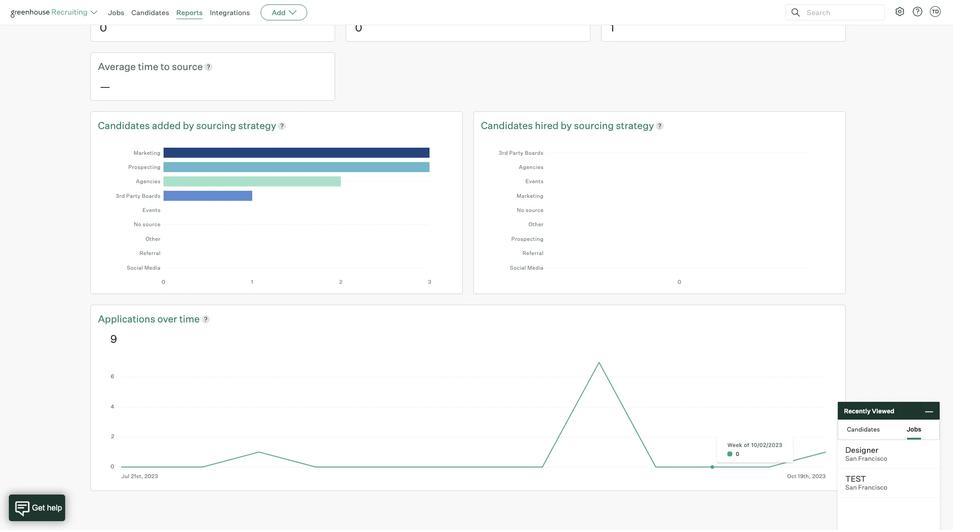 Task type: vqa. For each thing, say whether or not it's contained in the screenshot.
the leftmost SOURCING
yes



Task type: locate. For each thing, give the bounding box(es) containing it.
over
[[158, 313, 177, 325]]

submitted link
[[141, 1, 188, 15]]

strategy link
[[238, 119, 276, 132], [616, 119, 654, 132]]

1 strategy from the left
[[238, 119, 276, 131]]

applications link
[[98, 312, 158, 326]]

xychart image for candidates added by sourcing
[[110, 141, 443, 285]]

candidates down recently viewed at the right bottom
[[848, 425, 881, 433]]

recently viewed
[[845, 407, 895, 415]]

by link right "hired"
[[561, 119, 574, 132]]

by link
[[183, 119, 196, 132], [561, 119, 574, 132]]

hired link
[[535, 119, 561, 132]]

average
[[98, 60, 136, 72]]

0 horizontal spatial sourcing link
[[196, 119, 238, 132]]

referrals
[[98, 1, 141, 13]]

average time to
[[98, 60, 172, 72]]

francisco inside 'designer san francisco'
[[859, 455, 888, 463]]

sourcing link
[[196, 119, 238, 132], [574, 119, 616, 132]]

2 strategy from the left
[[616, 119, 654, 131]]

tab list
[[839, 420, 940, 440]]

0 vertical spatial francisco
[[859, 455, 888, 463]]

candidates link for candidates added by sourcing
[[98, 119, 152, 132]]

to
[[161, 60, 170, 72]]

td button
[[929, 4, 943, 19]]

1 sourcing link from the left
[[196, 119, 238, 132]]

0 horizontal spatial strategy
[[238, 119, 276, 131]]

0 horizontal spatial by
[[183, 119, 194, 131]]

over link
[[158, 312, 179, 326]]

0 vertical spatial time
[[138, 60, 158, 72]]

1 horizontal spatial by link
[[561, 119, 574, 132]]

xychart image
[[110, 141, 443, 285], [494, 141, 826, 285], [110, 360, 826, 480]]

xychart image for candidates hired by sourcing
[[494, 141, 826, 285]]

1 vertical spatial san
[[846, 484, 858, 492]]

configure image
[[895, 6, 906, 17]]

2 strategy link from the left
[[616, 119, 654, 132]]

sourcing
[[196, 119, 236, 131], [574, 119, 614, 131]]

applications
[[98, 313, 155, 325]]

by link for hired
[[561, 119, 574, 132]]

td
[[932, 8, 940, 15]]

1 sourcing from the left
[[196, 119, 236, 131]]

1 horizontal spatial sourcing link
[[574, 119, 616, 132]]

candidates
[[132, 8, 169, 17], [98, 119, 150, 131], [481, 119, 533, 131], [848, 425, 881, 433]]

2 by link from the left
[[561, 119, 574, 132]]

1 horizontal spatial strategy
[[616, 119, 654, 131]]

francisco down 'designer san francisco'
[[859, 484, 888, 492]]

0 horizontal spatial 0
[[100, 21, 107, 34]]

hired
[[535, 119, 559, 131]]

1 san from the top
[[846, 455, 858, 463]]

strategy
[[238, 119, 276, 131], [616, 119, 654, 131]]

2 by from the left
[[561, 119, 572, 131]]

by right "hired"
[[561, 119, 572, 131]]

tab list containing candidates
[[839, 420, 940, 440]]

san down 'designer san francisco'
[[846, 484, 858, 492]]

francisco up test san francisco
[[859, 455, 888, 463]]

1 by from the left
[[183, 119, 194, 131]]

1 strategy link from the left
[[238, 119, 276, 132]]

by link right added
[[183, 119, 196, 132]]

1 vertical spatial jobs
[[907, 425, 922, 433]]

recently
[[845, 407, 871, 415]]

time right over
[[179, 313, 200, 325]]

san inside test san francisco
[[846, 484, 858, 492]]

2 horizontal spatial 0
[[736, 451, 740, 457]]

francisco for test
[[859, 484, 888, 492]]

1 by link from the left
[[183, 119, 196, 132]]

candidates right jobs link
[[132, 8, 169, 17]]

by right added
[[183, 119, 194, 131]]

integrations link
[[210, 8, 250, 17]]

2 sourcing link from the left
[[574, 119, 616, 132]]

1 vertical spatial francisco
[[859, 484, 888, 492]]

sourcing for candidates added by sourcing
[[196, 119, 236, 131]]

candidates link
[[132, 8, 169, 17], [98, 119, 152, 132], [481, 119, 535, 132]]

san
[[846, 455, 858, 463], [846, 484, 858, 492]]

1 francisco from the top
[[859, 455, 888, 463]]

9
[[110, 332, 117, 346]]

greenhouse recruiting image
[[11, 7, 91, 18]]

0 horizontal spatial time
[[138, 60, 158, 72]]

time left to
[[138, 60, 158, 72]]

by
[[183, 119, 194, 131], [561, 119, 572, 131]]

2 san from the top
[[846, 484, 858, 492]]

time
[[138, 60, 158, 72], [179, 313, 200, 325]]

1 horizontal spatial jobs
[[907, 425, 922, 433]]

san up test
[[846, 455, 858, 463]]

designer san francisco
[[846, 445, 888, 463]]

2 francisco from the top
[[859, 484, 888, 492]]

0 vertical spatial jobs
[[108, 8, 124, 17]]

0 horizontal spatial strategy link
[[238, 119, 276, 132]]

0 horizontal spatial by link
[[183, 119, 196, 132]]

1 horizontal spatial time
[[179, 313, 200, 325]]

francisco inside test san francisco
[[859, 484, 888, 492]]

0 horizontal spatial jobs
[[108, 8, 124, 17]]

1 horizontal spatial 0
[[355, 21, 363, 34]]

1 horizontal spatial strategy link
[[616, 119, 654, 132]]

0 vertical spatial san
[[846, 455, 858, 463]]

integrations
[[210, 8, 250, 17]]

1 horizontal spatial sourcing
[[574, 119, 614, 131]]

submitted
[[141, 1, 188, 13]]

francisco
[[859, 455, 888, 463], [859, 484, 888, 492]]

by link for added
[[183, 119, 196, 132]]

by for hired
[[561, 119, 572, 131]]

0 horizontal spatial sourcing
[[196, 119, 236, 131]]

1 horizontal spatial by
[[561, 119, 572, 131]]

0
[[100, 21, 107, 34], [355, 21, 363, 34], [736, 451, 740, 457]]

san inside 'designer san francisco'
[[846, 455, 858, 463]]

1
[[611, 21, 615, 34]]

jobs
[[108, 8, 124, 17], [907, 425, 922, 433]]

2 sourcing from the left
[[574, 119, 614, 131]]



Task type: describe. For each thing, give the bounding box(es) containing it.
add button
[[261, 4, 308, 20]]

reports link
[[176, 8, 203, 17]]

added
[[152, 119, 181, 131]]

sourcing for candidates hired by sourcing
[[574, 119, 614, 131]]

of
[[744, 442, 750, 448]]

reports
[[176, 8, 203, 17]]

week of 10/02/2023
[[728, 442, 783, 448]]

jobs link
[[108, 8, 124, 17]]

candidates hired by sourcing
[[481, 119, 616, 131]]

10/02/2023
[[752, 442, 783, 448]]

candidates added by sourcing
[[98, 119, 238, 131]]

source
[[172, 60, 203, 72]]

jobs inside tab list
[[907, 425, 922, 433]]

Search text field
[[805, 6, 877, 19]]

add
[[272, 8, 286, 17]]

week
[[728, 442, 743, 448]]

by for added
[[183, 119, 194, 131]]

strategy for candidates hired by sourcing
[[616, 119, 654, 131]]

time link
[[179, 312, 200, 326]]

—
[[100, 80, 110, 93]]

strategy link for candidates hired by sourcing
[[616, 119, 654, 132]]

referrals link
[[98, 1, 141, 15]]

1 vertical spatial time
[[179, 313, 200, 325]]

candidates link for candidates hired by sourcing
[[481, 119, 535, 132]]

added link
[[152, 119, 183, 132]]

candidates left "hired"
[[481, 119, 533, 131]]

sourcing link for candidates added by sourcing
[[196, 119, 238, 132]]

designer
[[846, 445, 879, 455]]

strategy for candidates added by sourcing
[[238, 119, 276, 131]]

viewed
[[873, 407, 895, 415]]

td button
[[931, 6, 941, 17]]

test san francisco
[[846, 474, 888, 492]]

san for designer
[[846, 455, 858, 463]]

sourcing link for candidates hired by sourcing
[[574, 119, 616, 132]]

strategy link for candidates added by sourcing
[[238, 119, 276, 132]]

candidates left added
[[98, 119, 150, 131]]

applications over
[[98, 313, 179, 325]]

candidates inside tab list
[[848, 425, 881, 433]]

test
[[846, 474, 867, 484]]

francisco for designer
[[859, 455, 888, 463]]

san for test
[[846, 484, 858, 492]]



